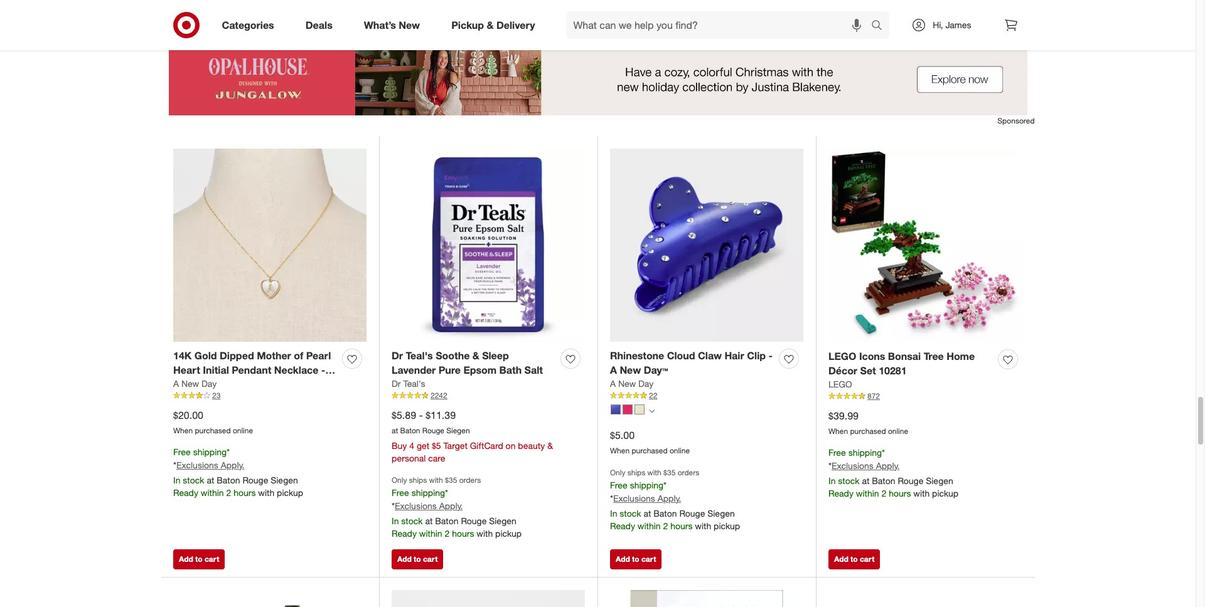 Task type: locate. For each thing, give the bounding box(es) containing it.
clip
[[747, 350, 766, 363]]

day up the '23'
[[202, 379, 217, 389]]

$35 down $5.00 when purchased online at the right bottom
[[664, 468, 676, 478]]

epsom
[[464, 364, 497, 377]]

0 horizontal spatial orders
[[460, 476, 481, 485]]

*
[[227, 447, 230, 458], [882, 448, 886, 458], [173, 460, 176, 471], [829, 461, 832, 471], [664, 480, 667, 491], [445, 488, 448, 499], [610, 493, 614, 504], [392, 501, 395, 512]]

0 horizontal spatial &
[[473, 350, 480, 363]]

a new day down heart
[[173, 379, 217, 389]]

ships down $5.00 when purchased online at the right bottom
[[628, 468, 646, 478]]

- inside rhinestone cloud claw hair clip - a new day™
[[769, 350, 773, 363]]

2
[[226, 488, 231, 498], [882, 488, 887, 499], [663, 521, 668, 532], [445, 529, 450, 539]]

a new day link
[[173, 378, 217, 391], [610, 378, 654, 391]]

1 vertical spatial &
[[473, 350, 480, 363]]

0 horizontal spatial -
[[321, 364, 326, 377]]

day™ down initial
[[197, 379, 222, 391]]

ships for -
[[409, 476, 427, 485]]

2 horizontal spatial when
[[829, 427, 849, 436]]

dr
[[392, 350, 403, 363], [392, 379, 401, 389]]

dr down lavender
[[392, 379, 401, 389]]

apply. down the care
[[439, 501, 463, 512]]

online inside $39.99 when purchased online
[[889, 427, 909, 436]]

only ships with $35 orders free shipping * * exclusions apply. in stock at  baton rouge siegen ready within 2 hours with pickup down the care
[[392, 476, 522, 539]]

day™ inside rhinestone cloud claw hair clip - a new day™
[[644, 364, 668, 377]]

home
[[947, 351, 975, 363]]

a new day link down heart
[[173, 378, 217, 391]]

lego link
[[829, 379, 853, 391]]

& inside $5.89 - $11.39 at baton rouge siegen buy 4 get $5 target giftcard on beauty & personal care
[[548, 441, 553, 451]]

when inside $20.00 when purchased online
[[173, 426, 193, 436]]

- down pearl
[[321, 364, 326, 377]]

purchased inside $5.00 when purchased online
[[632, 446, 668, 456]]

orders down 'target'
[[460, 476, 481, 485]]

0 horizontal spatial ships
[[409, 476, 427, 485]]

free shipping * * exclusions apply. in stock at  baton rouge siegen ready within 2 hours with pickup for $39.99
[[829, 448, 959, 499]]

2 a new day from the left
[[610, 379, 654, 389]]

orders down $5.00 when purchased online at the right bottom
[[678, 468, 700, 478]]

soothe
[[436, 350, 470, 363]]

lavender
[[392, 364, 436, 377]]

& inside dr teal's soothe & sleep lavender pure epsom bath salt
[[473, 350, 480, 363]]

free down '$39.99'
[[829, 448, 846, 458]]

2 horizontal spatial online
[[889, 427, 909, 436]]

2 lego from the top
[[829, 379, 853, 390]]

0 horizontal spatial purchased
[[195, 426, 231, 436]]

at
[[392, 426, 398, 436], [207, 475, 214, 486], [863, 476, 870, 486], [644, 509, 652, 519], [425, 516, 433, 527]]

add to cart
[[398, 13, 438, 23], [616, 13, 657, 23], [835, 13, 875, 23], [179, 555, 219, 565], [398, 555, 438, 565], [616, 555, 657, 565], [835, 555, 875, 565]]

ships
[[628, 468, 646, 478], [409, 476, 427, 485]]

1 vertical spatial -
[[321, 364, 326, 377]]

ships down personal in the left bottom of the page
[[409, 476, 427, 485]]

& up epsom
[[473, 350, 480, 363]]

giftcard
[[470, 441, 504, 451]]

0 vertical spatial teal's
[[406, 350, 433, 363]]

all colors element
[[649, 408, 655, 415]]

2 vertical spatial -
[[419, 410, 423, 422]]

when for $5.00
[[610, 446, 630, 456]]

only ships with $35 orders free shipping * * exclusions apply. in stock at  baton rouge siegen ready within 2 hours with pickup for $11.39
[[392, 476, 522, 539]]

& right the pickup
[[487, 19, 494, 31]]

1 horizontal spatial purchased
[[632, 446, 668, 456]]

dr up lavender
[[392, 350, 403, 363]]

1 horizontal spatial -
[[419, 410, 423, 422]]

magnolia table volume 2 - by joanna gaines ( hardcover ) image
[[610, 591, 804, 608]]

get
[[417, 441, 430, 451]]

when
[[173, 426, 193, 436], [829, 427, 849, 436], [610, 446, 630, 456]]

0 vertical spatial dr
[[392, 350, 403, 363]]

rhinestone cloud claw hair clip - a new day™
[[610, 350, 773, 377]]

lego down décor
[[829, 379, 853, 390]]

2 vertical spatial &
[[548, 441, 553, 451]]

1 a new day link from the left
[[173, 378, 217, 391]]

purchased down '$39.99'
[[851, 427, 887, 436]]

free shipping * * exclusions apply. in stock at  baton rouge siegen ready within 2 hours with pickup down $39.99 when purchased online on the right of page
[[829, 448, 959, 499]]

baton inside $5.89 - $11.39 at baton rouge siegen buy 4 get $5 target giftcard on beauty & personal care
[[400, 426, 420, 436]]

1 vertical spatial teal's
[[403, 379, 426, 389]]

$35 down the care
[[445, 476, 457, 485]]

0 vertical spatial -
[[769, 350, 773, 363]]

teal's up lavender
[[406, 350, 433, 363]]

a inside 14k gold dipped mother of pearl heart initial pendant necklace - a new day™ gold
[[328, 364, 335, 377]]

1 horizontal spatial $35
[[664, 468, 676, 478]]

1 lego from the top
[[829, 351, 857, 363]]

1 day from the left
[[202, 379, 217, 389]]

lego for lego
[[829, 379, 853, 390]]

stock
[[183, 475, 204, 486], [839, 476, 860, 486], [620, 509, 642, 519], [401, 516, 423, 527]]

dr inside dr teal's soothe & sleep lavender pure epsom bath salt
[[392, 350, 403, 363]]

a new day
[[173, 379, 217, 389], [610, 379, 654, 389]]

what's
[[364, 19, 396, 31]]

1 horizontal spatial online
[[670, 446, 690, 456]]

day™
[[644, 364, 668, 377], [197, 379, 222, 391]]

apply. down $39.99 when purchased online on the right of page
[[877, 461, 900, 471]]

deals link
[[295, 11, 348, 39]]

lego icons bonsai tree home décor set 10281 image
[[829, 149, 1023, 343], [829, 149, 1023, 343]]

target
[[444, 441, 468, 451]]

baton
[[400, 426, 420, 436], [217, 475, 240, 486], [872, 476, 896, 486], [654, 509, 677, 519], [435, 516, 459, 527]]

search button
[[866, 11, 896, 41]]

free down $5.00
[[610, 480, 628, 491]]

when down '$39.99'
[[829, 427, 849, 436]]

gold up initial
[[195, 350, 217, 363]]

0 horizontal spatial a new day
[[173, 379, 217, 389]]

1 vertical spatial day™
[[197, 379, 222, 391]]

- inside 14k gold dipped mother of pearl heart initial pendant necklace - a new day™ gold
[[321, 364, 326, 377]]

$5.89 - $11.39 at baton rouge siegen buy 4 get $5 target giftcard on beauty & personal care
[[392, 410, 553, 464]]

1 horizontal spatial only
[[610, 468, 626, 478]]

$5.00
[[610, 430, 635, 442]]

navy blue image
[[611, 405, 621, 415]]

lego inside lego icons bonsai tree home décor set 10281
[[829, 351, 857, 363]]

online inside $20.00 when purchased online
[[233, 426, 253, 436]]

iridescent image
[[635, 405, 645, 415]]

categories link
[[211, 11, 290, 39]]

gold down pendant
[[224, 379, 247, 391]]

$35
[[664, 468, 676, 478], [445, 476, 457, 485]]

teal's inside dr teal's soothe & sleep lavender pure epsom bath salt
[[406, 350, 433, 363]]

2 horizontal spatial -
[[769, 350, 773, 363]]

0 vertical spatial lego
[[829, 351, 857, 363]]

rouge
[[423, 426, 445, 436], [243, 475, 268, 486], [898, 476, 924, 486], [680, 509, 705, 519], [461, 516, 487, 527]]

dr teal's soothe & sleep lavender pure epsom bath salt link
[[392, 349, 556, 378]]

1 horizontal spatial only ships with $35 orders free shipping * * exclusions apply. in stock at  baton rouge siegen ready within 2 hours with pickup
[[610, 468, 740, 532]]

1 horizontal spatial ships
[[628, 468, 646, 478]]

lego for lego icons bonsai tree home décor set 10281
[[829, 351, 857, 363]]

siegen
[[447, 426, 470, 436], [271, 475, 298, 486], [926, 476, 954, 486], [708, 509, 735, 519], [489, 516, 517, 527]]

a inside rhinestone cloud claw hair clip - a new day™
[[610, 364, 617, 377]]

online for $39.99
[[889, 427, 909, 436]]

in
[[173, 475, 181, 486], [829, 476, 836, 486], [610, 509, 618, 519], [392, 516, 399, 527]]

purchased down $5.00
[[632, 446, 668, 456]]

only down $5.00
[[610, 468, 626, 478]]

purchased inside $20.00 when purchased online
[[195, 426, 231, 436]]

4
[[410, 441, 415, 451]]

day for initial
[[202, 379, 217, 389]]

- right clip
[[769, 350, 773, 363]]

hi, james
[[933, 19, 972, 30]]

0 vertical spatial day™
[[644, 364, 668, 377]]

day for new
[[639, 379, 654, 389]]

purchased
[[195, 426, 231, 436], [851, 427, 887, 436], [632, 446, 668, 456]]

0 horizontal spatial when
[[173, 426, 193, 436]]

gold
[[195, 350, 217, 363], [224, 379, 247, 391]]

& right beauty at the bottom
[[548, 441, 553, 451]]

to
[[414, 13, 421, 23], [632, 13, 640, 23], [851, 13, 858, 23], [195, 555, 203, 565], [414, 555, 421, 565], [632, 555, 640, 565], [851, 555, 858, 565]]

rhinestone cloud claw hair clip - a new day™ image
[[610, 149, 804, 342], [610, 149, 804, 342]]

1 horizontal spatial free shipping * * exclusions apply. in stock at  baton rouge siegen ready within 2 hours with pickup
[[829, 448, 959, 499]]

0 horizontal spatial day
[[202, 379, 217, 389]]

0 horizontal spatial a new day link
[[173, 378, 217, 391]]

2 day from the left
[[639, 379, 654, 389]]

2 horizontal spatial purchased
[[851, 427, 887, 436]]

apply.
[[221, 460, 244, 471], [877, 461, 900, 471], [658, 493, 682, 504], [439, 501, 463, 512]]

online inside $5.00 when purchased online
[[670, 446, 690, 456]]

online for $5.00
[[670, 446, 690, 456]]

mother
[[257, 350, 291, 363]]

within
[[201, 488, 224, 498], [856, 488, 880, 499], [638, 521, 661, 532], [419, 529, 443, 539]]

dr for dr teal's soothe & sleep lavender pure epsom bath salt
[[392, 350, 403, 363]]

when down $5.00
[[610, 446, 630, 456]]

when for $20.00
[[173, 426, 193, 436]]

day up 22
[[639, 379, 654, 389]]

0 horizontal spatial only
[[392, 476, 407, 485]]

ready
[[173, 488, 198, 498], [829, 488, 854, 499], [610, 521, 635, 532], [392, 529, 417, 539]]

lego
[[829, 351, 857, 363], [829, 379, 853, 390]]

search
[[866, 20, 896, 32]]

$20.00
[[173, 410, 203, 422]]

a down rhinestone
[[610, 364, 617, 377]]

$35 for purchased
[[664, 468, 676, 478]]

bonsai
[[889, 351, 921, 363]]

- right the $5.89
[[419, 410, 423, 422]]

0 horizontal spatial free shipping * * exclusions apply. in stock at  baton rouge siegen ready within 2 hours with pickup
[[173, 447, 303, 498]]

new inside rhinestone cloud claw hair clip - a new day™
[[620, 364, 641, 377]]

it
[[197, 13, 201, 23]]

1 horizontal spatial gold
[[224, 379, 247, 391]]

free shipping * * exclusions apply. in stock at  baton rouge siegen ready within 2 hours with pickup down $20.00 when purchased online
[[173, 447, 303, 498]]

kim crawford sauvignon blanc white wine - 750ml bottle image
[[173, 591, 367, 608], [173, 591, 367, 608]]

a new day link for initial
[[173, 378, 217, 391]]

14k gold dipped mother of pearl heart initial pendant necklace - a new day™ gold image
[[173, 149, 367, 342], [173, 149, 367, 342]]

beauty
[[518, 441, 545, 451]]

purchased inside $39.99 when purchased online
[[851, 427, 887, 436]]

free shipping * * exclusions apply. in stock at  baton rouge siegen ready within 2 hours with pickup
[[173, 447, 303, 498], [829, 448, 959, 499]]

wired on-ear headphones - heyday™ image
[[392, 591, 585, 608], [392, 591, 585, 608]]

2242 link
[[392, 391, 585, 402]]

lego up décor
[[829, 351, 857, 363]]

dr teal's soothe & sleep lavender pure epsom bath salt
[[392, 350, 543, 377]]

exclusions down $39.99 when purchased online on the right of page
[[832, 461, 874, 471]]

buy
[[392, 441, 407, 451]]

day™ down rhinestone
[[644, 364, 668, 377]]

$39.99 when purchased online
[[829, 410, 909, 436]]

of
[[294, 350, 304, 363]]

1 dr from the top
[[392, 350, 403, 363]]

1 horizontal spatial day™
[[644, 364, 668, 377]]

1 vertical spatial gold
[[224, 379, 247, 391]]

advertisement region
[[161, 44, 1035, 116]]

teal's down lavender
[[403, 379, 426, 389]]

&
[[487, 19, 494, 31], [473, 350, 480, 363], [548, 441, 553, 451]]

new
[[399, 19, 420, 31], [620, 364, 641, 377], [173, 379, 195, 391], [181, 379, 199, 389], [619, 379, 636, 389]]

a new day up 22
[[610, 379, 654, 389]]

dr for dr teal's
[[392, 379, 401, 389]]

$39.99
[[829, 410, 859, 423]]

only down personal in the left bottom of the page
[[392, 476, 407, 485]]

rouge inside $5.89 - $11.39 at baton rouge siegen buy 4 get $5 target giftcard on beauty & personal care
[[423, 426, 445, 436]]

14k gold dipped mother of pearl heart initial pendant necklace - a new day™ gold
[[173, 350, 335, 391]]

0 horizontal spatial $35
[[445, 476, 457, 485]]

0 horizontal spatial gold
[[195, 350, 217, 363]]

0 vertical spatial gold
[[195, 350, 217, 363]]

10281
[[879, 365, 907, 378]]

exclusions apply. button down $39.99 when purchased online on the right of page
[[832, 460, 900, 473]]

1 horizontal spatial orders
[[678, 468, 700, 478]]

1 a new day from the left
[[173, 379, 217, 389]]

lego icons bonsai tree home décor set 10281 link
[[829, 350, 994, 379]]

orders for purchased
[[678, 468, 700, 478]]

exclusions apply. button down the care
[[395, 500, 463, 513]]

0 vertical spatial &
[[487, 19, 494, 31]]

1 horizontal spatial day
[[639, 379, 654, 389]]

exclusions apply. button
[[176, 459, 244, 472], [832, 460, 900, 473], [614, 493, 682, 505], [395, 500, 463, 513]]

when inside $5.00 when purchased online
[[610, 446, 630, 456]]

exclusions down personal in the left bottom of the page
[[395, 501, 437, 512]]

1 vertical spatial lego
[[829, 379, 853, 390]]

a down pearl
[[328, 364, 335, 377]]

shipping down the care
[[412, 488, 445, 499]]

a new day link up 22
[[610, 378, 654, 391]]

0 horizontal spatial online
[[233, 426, 253, 436]]

james
[[946, 19, 972, 30]]

0 horizontal spatial only ships with $35 orders free shipping * * exclusions apply. in stock at  baton rouge siegen ready within 2 hours with pickup
[[392, 476, 522, 539]]

1 horizontal spatial a new day link
[[610, 378, 654, 391]]

purchased down $20.00
[[195, 426, 231, 436]]

1 horizontal spatial when
[[610, 446, 630, 456]]

1 vertical spatial dr
[[392, 379, 401, 389]]

1 horizontal spatial a new day
[[610, 379, 654, 389]]

pearl
[[306, 350, 331, 363]]

0 horizontal spatial day™
[[197, 379, 222, 391]]

cloud
[[667, 350, 696, 363]]

when inside $39.99 when purchased online
[[829, 427, 849, 436]]

only ships with $35 orders free shipping * * exclusions apply. in stock at  baton rouge siegen ready within 2 hours with pickup down $5.00 when purchased online at the right bottom
[[610, 468, 740, 532]]

siegen inside $5.89 - $11.39 at baton rouge siegen buy 4 get $5 target giftcard on beauty & personal care
[[447, 426, 470, 436]]

2 dr from the top
[[392, 379, 401, 389]]

only for -
[[392, 476, 407, 485]]

hours
[[234, 488, 256, 498], [889, 488, 912, 499], [671, 521, 693, 532], [452, 529, 474, 539]]

2 horizontal spatial &
[[548, 441, 553, 451]]

2 a new day link from the left
[[610, 378, 654, 391]]

care
[[428, 453, 446, 464]]

872
[[868, 392, 881, 401]]

personal
[[392, 453, 426, 464]]

when for $39.99
[[829, 427, 849, 436]]

dr teal's soothe & sleep lavender pure epsom bath salt image
[[392, 149, 585, 342], [392, 149, 585, 342]]

when down $20.00
[[173, 426, 193, 436]]



Task type: describe. For each thing, give the bounding box(es) containing it.
pick
[[179, 13, 195, 23]]

claw
[[698, 350, 722, 363]]

apply. down $5.00 when purchased online at the right bottom
[[658, 493, 682, 504]]

lego icons bonsai tree home décor set 10281
[[829, 351, 975, 378]]

purchased for $20.00
[[195, 426, 231, 436]]

$11.39
[[426, 410, 456, 422]]

salt
[[525, 364, 543, 377]]

purchased for $5.00
[[632, 446, 668, 456]]

pickup
[[452, 19, 484, 31]]

22 link
[[610, 391, 804, 402]]

rhinestone cloud claw hair clip - a new day™ link
[[610, 349, 774, 378]]

- inside $5.89 - $11.39 at baton rouge siegen buy 4 get $5 target giftcard on beauty & personal care
[[419, 410, 423, 422]]

pendant
[[232, 364, 272, 377]]

on
[[506, 441, 516, 451]]

$5.00 when purchased online
[[610, 430, 690, 456]]

all colors image
[[649, 409, 655, 415]]

purchased for $39.99
[[851, 427, 887, 436]]

pick it up
[[179, 13, 212, 23]]

1 horizontal spatial &
[[487, 19, 494, 31]]

shipping down $20.00 when purchased online
[[193, 447, 227, 458]]

dr teal's
[[392, 379, 426, 389]]

teal's for dr teal's
[[403, 379, 426, 389]]

$5.89
[[392, 410, 416, 422]]

shipping down $5.00 when purchased online at the right bottom
[[630, 480, 664, 491]]

day™ inside 14k gold dipped mother of pearl heart initial pendant necklace - a new day™ gold
[[197, 379, 222, 391]]

delivery
[[497, 19, 535, 31]]

sponsored
[[998, 116, 1035, 126]]

2242
[[431, 391, 448, 401]]

free down personal in the left bottom of the page
[[392, 488, 409, 499]]

orders for $11.39
[[460, 476, 481, 485]]

872 link
[[829, 391, 1023, 402]]

pickup & delivery link
[[441, 11, 551, 39]]

apply. down $20.00 when purchased online
[[221, 460, 244, 471]]

dipped
[[220, 350, 254, 363]]

hair
[[725, 350, 745, 363]]

$5
[[432, 441, 441, 451]]

pickup & delivery
[[452, 19, 535, 31]]

What can we help you find? suggestions appear below search field
[[566, 11, 875, 39]]

décor
[[829, 365, 858, 378]]

a down heart
[[173, 379, 179, 389]]

icons
[[860, 351, 886, 363]]

14k gold dipped mother of pearl heart initial pendant necklace - a new day™ gold link
[[173, 349, 337, 391]]

only for when
[[610, 468, 626, 478]]

online for $20.00
[[233, 426, 253, 436]]

$20.00 when purchased online
[[173, 410, 253, 436]]

exclusions apply. button down $20.00 when purchased online
[[176, 459, 244, 472]]

what's new link
[[353, 11, 436, 39]]

exclusions down $20.00 when purchased online
[[176, 460, 218, 471]]

a new day link for new
[[610, 378, 654, 391]]

sleep
[[482, 350, 509, 363]]

fuchsia image
[[623, 405, 633, 415]]

new inside 14k gold dipped mother of pearl heart initial pendant necklace - a new day™ gold
[[173, 379, 195, 391]]

22
[[649, 391, 658, 401]]

hi,
[[933, 19, 944, 30]]

set
[[861, 365, 877, 378]]

pick it up button
[[173, 8, 218, 28]]

free shipping * * exclusions apply. in stock at  baton rouge siegen ready within 2 hours with pickup for $20.00
[[173, 447, 303, 498]]

14k
[[173, 350, 192, 363]]

rhinestone
[[610, 350, 665, 363]]

a new day for new
[[610, 379, 654, 389]]

deals
[[306, 19, 333, 31]]

$35 for $11.39
[[445, 476, 457, 485]]

at inside $5.89 - $11.39 at baton rouge siegen buy 4 get $5 target giftcard on beauty & personal care
[[392, 426, 398, 436]]

initial
[[203, 364, 229, 377]]

a new day for initial
[[173, 379, 217, 389]]

pure
[[439, 364, 461, 377]]

what's new
[[364, 19, 420, 31]]

exclusions down $5.00 when purchased online at the right bottom
[[614, 493, 656, 504]]

up
[[203, 13, 212, 23]]

tree
[[924, 351, 944, 363]]

bath
[[500, 364, 522, 377]]

23 link
[[173, 391, 367, 402]]

necklace
[[274, 364, 319, 377]]

heart
[[173, 364, 200, 377]]

teal's for dr teal's soothe & sleep lavender pure epsom bath salt
[[406, 350, 433, 363]]

23
[[212, 391, 221, 401]]

free down $20.00
[[173, 447, 191, 458]]

ships for when
[[628, 468, 646, 478]]

exclusions apply. button down $5.00 when purchased online at the right bottom
[[614, 493, 682, 505]]

a up 'navy blue' icon at bottom
[[610, 379, 616, 389]]

only ships with $35 orders free shipping * * exclusions apply. in stock at  baton rouge siegen ready within 2 hours with pickup for purchased
[[610, 468, 740, 532]]

dr teal's link
[[392, 378, 426, 391]]

shipping down $39.99 when purchased online on the right of page
[[849, 448, 882, 458]]

categories
[[222, 19, 274, 31]]



Task type: vqa. For each thing, say whether or not it's contained in the screenshot.
kendra corresponding to Kendra Scott Eva Pendant Necklace
no



